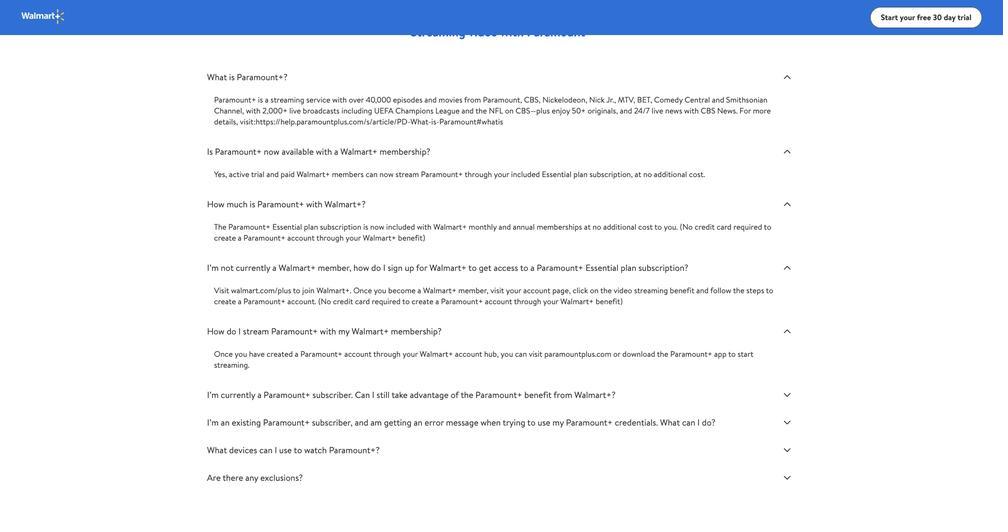 Task type: vqa. For each thing, say whether or not it's contained in the screenshot.
leftmost TRIAL
yes



Task type: locate. For each thing, give the bounding box(es) containing it.
you left become
[[374, 285, 387, 296]]

0 horizontal spatial plan
[[304, 222, 318, 232]]

account down how much is paramount+ with walmart+?
[[288, 232, 315, 243]]

walmart+?
[[325, 198, 366, 210], [575, 389, 616, 401]]

app
[[715, 349, 727, 360]]

through inside visit walmart.com/plus to join walmart+. once you become a walmart+ member, visit your account page, click on the video streaming benefit and follow the steps to create a paramount+ account.  (no credit card required to create a paramount+ account through your walmart+ benefit)
[[514, 296, 542, 307]]

1 vertical spatial additional
[[604, 222, 637, 232]]

required
[[734, 222, 763, 232], [372, 296, 401, 307]]

(no right join
[[318, 296, 331, 307]]

a right "created"
[[295, 349, 299, 360]]

0 horizontal spatial on
[[506, 105, 514, 116]]

essential
[[542, 169, 572, 180], [273, 222, 302, 232], [586, 262, 619, 274]]

0 horizontal spatial from
[[465, 94, 481, 105]]

a down i'm not currently a walmart+ member, how do i sign up for walmart+ to get access to a paramount+ essential plan subscription?
[[436, 296, 439, 307]]

0 vertical spatial additional
[[654, 169, 688, 180]]

1 vertical spatial on
[[590, 285, 599, 296]]

i'm down streaming.
[[207, 389, 219, 401]]

i up exclusions?
[[275, 444, 277, 456]]

are there any exclusions?
[[207, 472, 303, 484]]

walmart.com/plus
[[231, 285, 291, 296]]

w+ image
[[21, 9, 65, 24]]

essential inside the paramount+ essential plan subscription is now included with walmart+ monthly and annual memberships at no additional cost to you. (no credit card required to create a paramount+ account through your walmart+ benefit)
[[273, 222, 302, 232]]

error
[[425, 417, 444, 429]]

watch
[[304, 444, 327, 456]]

for
[[416, 262, 428, 274]]

i'm for i'm not currently a walmart+ member, how do i sign up for walmart+ to get access to a paramount+ essential plan subscription?
[[207, 262, 219, 274]]

account down access
[[485, 296, 513, 307]]

benefit up trying
[[525, 389, 552, 401]]

0 vertical spatial no
[[644, 169, 653, 180]]

live right 24/7
[[652, 105, 664, 116]]

live right 2,000+
[[290, 105, 301, 116]]

the inside paramount+ is a streaming service with over 40,000 episodes and movies from paramount, cbs, nickelodeon, nick jr., mtv, bet, comedy central and smithsonian channel, with 2,000+ live broadcasts including uefa champions league and the nfl on cbs—plus enjoy 50+ originals, and 24/7 live news with cbs news. for more details, visit:https://help.paramountplus.com/s/article/pd-what-is-paramount#whatis
[[476, 105, 487, 116]]

streaming
[[271, 94, 305, 105], [635, 285, 669, 296]]

now inside the paramount+ essential plan subscription is now included with walmart+ monthly and annual memberships at no additional cost to you. (no credit card required to create a paramount+ account through your walmart+ benefit)
[[371, 222, 385, 232]]

membership? down what-
[[380, 146, 431, 157]]

can
[[366, 169, 378, 180], [515, 349, 527, 360], [683, 417, 696, 429], [260, 444, 273, 456]]

a inside the paramount+ essential plan subscription is now included with walmart+ monthly and annual memberships at no additional cost to you. (no credit card required to create a paramount+ account through your walmart+ benefit)
[[238, 232, 242, 243]]

0 horizontal spatial streaming
[[271, 94, 305, 105]]

1 horizontal spatial member,
[[459, 285, 489, 296]]

0 horizontal spatial required
[[372, 296, 401, 307]]

paramount+? down am
[[329, 444, 380, 456]]

1 vertical spatial benefit)
[[596, 296, 623, 307]]

broadcasts
[[303, 105, 340, 116]]

1 horizontal spatial streaming
[[635, 285, 669, 296]]

0 horizontal spatial (no
[[318, 296, 331, 307]]

0 horizontal spatial visit
[[491, 285, 505, 296]]

paramount+ inside paramount+ is a streaming service with over 40,000 episodes and movies from paramount, cbs, nickelodeon, nick jr., mtv, bet, comedy central and smithsonian channel, with 2,000+ live broadcasts including uefa champions league and the nfl on cbs—plus enjoy 50+ originals, and 24/7 live news with cbs news. for more details, visit:https://help.paramountplus.com/s/article/pd-what-is-paramount#whatis
[[214, 94, 256, 105]]

once left have
[[214, 349, 233, 360]]

i'm currently a paramount+ subscriber. can i still take advantage of the paramount+ benefit from walmart+? image
[[783, 390, 793, 400]]

on right nfl
[[506, 105, 514, 116]]

you inside visit walmart.com/plus to join walmart+. once you become a walmart+ member, visit your account page, click on the video streaming benefit and follow the steps to create a paramount+ account.  (no credit card required to create a paramount+ account through your walmart+ benefit)
[[374, 285, 387, 296]]

paramount+? up 2,000+
[[237, 71, 288, 83]]

currently up existing
[[221, 389, 256, 401]]

1 vertical spatial i'm
[[207, 389, 219, 401]]

benefit)
[[398, 232, 426, 243], [596, 296, 623, 307]]

1 vertical spatial streaming
[[635, 285, 669, 296]]

start your free 30 day trial button
[[871, 7, 983, 28]]

once
[[354, 285, 372, 296], [214, 349, 233, 360]]

visit down access
[[491, 285, 505, 296]]

yes, active trial and paid walmart+ members can now stream paramount+ through your included essential plan subscription, at no additional cost.
[[214, 169, 706, 180]]

available
[[282, 146, 314, 157]]

visit
[[491, 285, 505, 296], [529, 349, 543, 360]]

a right visit
[[238, 296, 242, 307]]

memberships
[[537, 222, 583, 232]]

stream
[[396, 169, 419, 180], [243, 325, 269, 337]]

the right click
[[601, 285, 612, 296]]

1 vertical spatial stream
[[243, 325, 269, 337]]

i'm an existing paramount+ subscriber, and am getting an error message when trying to use my paramount+ credentials. what can i do? image
[[783, 418, 793, 428]]

at right memberships
[[585, 222, 591, 232]]

cost.
[[690, 169, 706, 180]]

0 vertical spatial credit
[[695, 222, 715, 232]]

1 horizontal spatial video
[[614, 285, 633, 296]]

0 horizontal spatial benefit)
[[398, 232, 426, 243]]

the left steps
[[734, 285, 745, 296]]

visit inside visit walmart.com/plus to join walmart+. once you become a walmart+ member, visit your account page, click on the video streaming benefit and follow the steps to create a paramount+ account.  (no credit card required to create a paramount+ account through your walmart+ benefit)
[[491, 285, 505, 296]]

benefit) right click
[[596, 296, 623, 307]]

(no right 'you.'
[[680, 222, 693, 232]]

mtv,
[[619, 94, 636, 105]]

card inside the paramount+ essential plan subscription is now included with walmart+ monthly and annual memberships at no additional cost to you. (no credit card required to create a paramount+ account through your walmart+ benefit)
[[717, 222, 732, 232]]

1 horizontal spatial walmart+?
[[575, 389, 616, 401]]

your inside once you have created a paramount+ account through your walmart+ account hub, you can visit paramountplus.com or download the paramount+ app to start streaming.
[[403, 349, 418, 360]]

plan left subscription
[[304, 222, 318, 232]]

1 vertical spatial once
[[214, 349, 233, 360]]

can right the hub,
[[515, 349, 527, 360]]

on
[[506, 105, 514, 116], [590, 285, 599, 296]]

start your free 30 day trial
[[882, 12, 972, 23]]

and left "movies"
[[425, 94, 437, 105]]

create down the for
[[412, 296, 434, 307]]

up
[[405, 262, 415, 274]]

is down "what is paramount+?"
[[258, 94, 263, 105]]

1 horizontal spatial on
[[590, 285, 599, 296]]

and right central
[[713, 94, 725, 105]]

1 vertical spatial (no
[[318, 296, 331, 307]]

paid
[[281, 169, 295, 180]]

0 horizontal spatial member,
[[318, 262, 352, 274]]

at
[[635, 169, 642, 180], [585, 222, 591, 232]]

0 horizontal spatial do
[[227, 325, 237, 337]]

you.
[[664, 222, 678, 232]]

paramount+ is a streaming service with over 40,000 episodes and movies from paramount, cbs, nickelodeon, nick jr., mtv, bet, comedy central and smithsonian channel, with 2,000+ live broadcasts including uefa champions league and the nfl on cbs—plus enjoy 50+ originals, and 24/7 live news with cbs news. for more details, visit:https://help.paramountplus.com/s/article/pd-what-is-paramount#whatis
[[214, 94, 772, 127]]

2 live from the left
[[652, 105, 664, 116]]

0 vertical spatial benefit
[[670, 285, 695, 296]]

member, up walmart+.
[[318, 262, 352, 274]]

my
[[339, 325, 350, 337], [553, 417, 564, 429]]

to
[[655, 222, 663, 232], [765, 222, 772, 232], [469, 262, 477, 274], [521, 262, 529, 274], [293, 285, 301, 296], [767, 285, 774, 296], [403, 296, 410, 307], [729, 349, 736, 360], [528, 417, 536, 429], [294, 444, 302, 456]]

2 i'm from the top
[[207, 389, 219, 401]]

0 vertical spatial member,
[[318, 262, 352, 274]]

30
[[934, 12, 943, 23]]

now right subscription
[[371, 222, 385, 232]]

0 vertical spatial what
[[207, 71, 227, 83]]

1 vertical spatial do
[[227, 325, 237, 337]]

plan left subscription?
[[621, 262, 637, 274]]

benefit inside visit walmart.com/plus to join walmart+. once you become a walmart+ member, visit your account page, click on the video streaming benefit and follow the steps to create a paramount+ account.  (no credit card required to create a paramount+ account through your walmart+ benefit)
[[670, 285, 695, 296]]

i'm left existing
[[207, 417, 219, 429]]

0 horizontal spatial walmart+?
[[325, 198, 366, 210]]

a down "what is paramount+?"
[[265, 94, 269, 105]]

additional left cost
[[604, 222, 637, 232]]

how for how do i stream paramount+ with my walmart+ membership?
[[207, 325, 225, 337]]

0 vertical spatial on
[[506, 105, 514, 116]]

now right members
[[380, 169, 394, 180]]

what devices can i use to watch paramount+? image
[[783, 445, 793, 456]]

trial right active
[[251, 169, 265, 180]]

more
[[754, 105, 772, 116]]

video
[[469, 23, 498, 40], [614, 285, 633, 296]]

0 vertical spatial paramount+?
[[237, 71, 288, 83]]

is right subscription
[[364, 222, 369, 232]]

news
[[666, 105, 683, 116]]

membership?
[[380, 146, 431, 157], [391, 325, 442, 337]]

now
[[264, 146, 280, 157], [380, 169, 394, 180], [371, 222, 385, 232]]

1 how from the top
[[207, 198, 225, 210]]

benefit) up up
[[398, 232, 426, 243]]

(no inside visit walmart.com/plus to join walmart+. once you become a walmart+ member, visit your account page, click on the video streaming benefit and follow the steps to create a paramount+ account.  (no credit card required to create a paramount+ account through your walmart+ benefit)
[[318, 296, 331, 307]]

once you have created a paramount+ account through your walmart+ account hub, you can visit paramountplus.com or download the paramount+ app to start streaming.
[[214, 349, 754, 371]]

streaming left service
[[271, 94, 305, 105]]

i'm an existing paramount+ subscriber, and am getting an error message when trying to use my paramount+ credentials. what can i do?
[[207, 417, 716, 429]]

1 horizontal spatial essential
[[542, 169, 572, 180]]

1 i'm from the top
[[207, 262, 219, 274]]

benefit down subscription?
[[670, 285, 695, 296]]

an left existing
[[221, 417, 230, 429]]

0 horizontal spatial use
[[279, 444, 292, 456]]

0 horizontal spatial no
[[593, 222, 602, 232]]

the left nfl
[[476, 105, 487, 116]]

can right "devices"
[[260, 444, 273, 456]]

from down paramountplus.com
[[554, 389, 573, 401]]

a
[[265, 94, 269, 105], [334, 146, 339, 157], [238, 232, 242, 243], [273, 262, 277, 274], [531, 262, 535, 274], [418, 285, 422, 296], [238, 296, 242, 307], [436, 296, 439, 307], [295, 349, 299, 360], [258, 389, 262, 401]]

2 horizontal spatial you
[[501, 349, 514, 360]]

details,
[[214, 116, 238, 127]]

at inside the paramount+ essential plan subscription is now included with walmart+ monthly and annual memberships at no additional cost to you. (no credit card required to create a paramount+ account through your walmart+ benefit)
[[585, 222, 591, 232]]

0 horizontal spatial live
[[290, 105, 301, 116]]

getting
[[384, 417, 412, 429]]

0 vertical spatial how
[[207, 198, 225, 210]]

0 vertical spatial streaming
[[271, 94, 305, 105]]

1 vertical spatial video
[[614, 285, 633, 296]]

on inside visit walmart.com/plus to join walmart+. once you become a walmart+ member, visit your account page, click on the video streaming benefit and follow the steps to create a paramount+ account.  (no credit card required to create a paramount+ account through your walmart+ benefit)
[[590, 285, 599, 296]]

and left annual
[[499, 222, 511, 232]]

1 vertical spatial use
[[279, 444, 292, 456]]

required inside the paramount+ essential plan subscription is now included with walmart+ monthly and annual memberships at no additional cost to you. (no credit card required to create a paramount+ account through your walmart+ benefit)
[[734, 222, 763, 232]]

a up members
[[334, 146, 339, 157]]

credentials.
[[615, 417, 659, 429]]

is-
[[432, 116, 440, 127]]

1 horizontal spatial you
[[374, 285, 387, 296]]

annual
[[513, 222, 535, 232]]

what up channel,
[[207, 71, 227, 83]]

walmart+ inside once you have created a paramount+ account through your walmart+ account hub, you can visit paramountplus.com or download the paramount+ app to start streaming.
[[420, 349, 454, 360]]

1 horizontal spatial (no
[[680, 222, 693, 232]]

cost
[[639, 222, 653, 232]]

1 vertical spatial at
[[585, 222, 591, 232]]

i'm
[[207, 262, 219, 274], [207, 389, 219, 401], [207, 417, 219, 429]]

and right the league
[[462, 105, 474, 116]]

0 vertical spatial video
[[469, 23, 498, 40]]

1 vertical spatial required
[[372, 296, 401, 307]]

i'm currently a paramount+ subscriber. can i still take advantage of the paramount+ benefit from walmart+?
[[207, 389, 616, 401]]

comedy
[[655, 94, 683, 105]]

now left available
[[264, 146, 280, 157]]

and left follow
[[697, 285, 709, 296]]

0 vertical spatial once
[[354, 285, 372, 296]]

you left have
[[235, 349, 247, 360]]

membership? down become
[[391, 325, 442, 337]]

you right the hub,
[[501, 349, 514, 360]]

benefit
[[670, 285, 695, 296], [525, 389, 552, 401]]

trial
[[958, 12, 972, 23], [251, 169, 265, 180]]

1 horizontal spatial an
[[414, 417, 423, 429]]

3 i'm from the top
[[207, 417, 219, 429]]

visit left paramountplus.com
[[529, 349, 543, 360]]

video inside visit walmart.com/plus to join walmart+. once you become a walmart+ member, visit your account page, click on the video streaming benefit and follow the steps to create a paramount+ account.  (no credit card required to create a paramount+ account through your walmart+ benefit)
[[614, 285, 633, 296]]

2 how from the top
[[207, 325, 225, 337]]

is inside the paramount+ essential plan subscription is now included with walmart+ monthly and annual memberships at no additional cost to you. (no credit card required to create a paramount+ account through your walmart+ benefit)
[[364, 222, 369, 232]]

0 horizontal spatial stream
[[243, 325, 269, 337]]

streaming inside paramount+ is a streaming service with over 40,000 episodes and movies from paramount, cbs, nickelodeon, nick jr., mtv, bet, comedy central and smithsonian channel, with 2,000+ live broadcasts including uefa champions league and the nfl on cbs—plus enjoy 50+ originals, and 24/7 live news with cbs news. for more details, visit:https://help.paramountplus.com/s/article/pd-what-is-paramount#whatis
[[271, 94, 305, 105]]

0 vertical spatial i'm
[[207, 262, 219, 274]]

get
[[479, 262, 492, 274]]

0 horizontal spatial an
[[221, 417, 230, 429]]

at right "subscription,"
[[635, 169, 642, 180]]

how do i stream paramount+ with my walmart+ membership? image
[[783, 326, 793, 337]]

0 horizontal spatial my
[[339, 325, 350, 337]]

there
[[223, 472, 243, 484]]

on right click
[[590, 285, 599, 296]]

create inside the paramount+ essential plan subscription is now included with walmart+ monthly and annual memberships at no additional cost to you. (no credit card required to create a paramount+ account through your walmart+ benefit)
[[214, 232, 236, 243]]

0 horizontal spatial included
[[387, 222, 415, 232]]

cbs
[[701, 105, 716, 116]]

am
[[371, 417, 382, 429]]

devices
[[229, 444, 257, 456]]

how for how much is paramount+ with walmart+?
[[207, 198, 225, 210]]

not
[[221, 262, 234, 274]]

1 horizontal spatial from
[[554, 389, 573, 401]]

1 vertical spatial currently
[[221, 389, 256, 401]]

1 vertical spatial now
[[380, 169, 394, 180]]

1 horizontal spatial visit
[[529, 349, 543, 360]]

what right credentials.
[[661, 417, 681, 429]]

create down not
[[214, 296, 236, 307]]

no right "subscription,"
[[644, 169, 653, 180]]

2 horizontal spatial essential
[[586, 262, 619, 274]]

plan left "subscription,"
[[574, 169, 588, 180]]

credit right 'you.'
[[695, 222, 715, 232]]

0 vertical spatial required
[[734, 222, 763, 232]]

take
[[392, 389, 408, 401]]

and left 24/7
[[620, 105, 633, 116]]

subscriber,
[[312, 417, 353, 429]]

2 vertical spatial what
[[207, 444, 227, 456]]

how
[[207, 198, 225, 210], [207, 325, 225, 337]]

1 vertical spatial no
[[593, 222, 602, 232]]

a right the
[[238, 232, 242, 243]]

active
[[229, 169, 250, 180]]

account down how do i stream paramount+ with my walmart+ membership?
[[345, 349, 372, 360]]

walmart+.
[[317, 285, 352, 296]]

1 horizontal spatial live
[[652, 105, 664, 116]]

trial inside start your free 30 day trial button
[[958, 12, 972, 23]]

plan
[[574, 169, 588, 180], [304, 222, 318, 232], [621, 262, 637, 274]]

how up streaming.
[[207, 325, 225, 337]]

i'm not currently a walmart+ member, how do i sign up for walmart+ to get access to a paramount+ essential plan subscription? image
[[783, 263, 793, 273]]

additional inside the paramount+ essential plan subscription is now included with walmart+ monthly and annual memberships at no additional cost to you. (no credit card required to create a paramount+ account through your walmart+ benefit)
[[604, 222, 637, 232]]

from inside paramount+ is a streaming service with over 40,000 episodes and movies from paramount, cbs, nickelodeon, nick jr., mtv, bet, comedy central and smithsonian channel, with 2,000+ live broadcasts including uefa champions league and the nfl on cbs—plus enjoy 50+ originals, and 24/7 live news with cbs news. for more details, visit:https://help.paramountplus.com/s/article/pd-what-is-paramount#whatis
[[465, 94, 481, 105]]

0 vertical spatial benefit)
[[398, 232, 426, 243]]

0 vertical spatial use
[[538, 417, 551, 429]]

once down how
[[354, 285, 372, 296]]

0 horizontal spatial trial
[[251, 169, 265, 180]]

1 horizontal spatial credit
[[695, 222, 715, 232]]

how left much
[[207, 198, 225, 210]]

1 vertical spatial essential
[[273, 222, 302, 232]]

1 horizontal spatial card
[[717, 222, 732, 232]]

included inside the paramount+ essential plan subscription is now included with walmart+ monthly and annual memberships at no additional cost to you. (no credit card required to create a paramount+ account through your walmart+ benefit)
[[387, 222, 415, 232]]

(no inside the paramount+ essential plan subscription is now included with walmart+ monthly and annual memberships at no additional cost to you. (no credit card required to create a paramount+ account through your walmart+ benefit)
[[680, 222, 693, 232]]

paramount+?
[[237, 71, 288, 83], [329, 444, 380, 456]]

benefit) inside visit walmart.com/plus to join walmart+. once you become a walmart+ member, visit your account page, click on the video streaming benefit and follow the steps to create a paramount+ account.  (no credit card required to create a paramount+ account through your walmart+ benefit)
[[596, 296, 623, 307]]

0 vertical spatial trial
[[958, 12, 972, 23]]

2 horizontal spatial plan
[[621, 262, 637, 274]]

1 vertical spatial member,
[[459, 285, 489, 296]]

including
[[342, 105, 373, 116]]

trial right day on the right top of page
[[958, 12, 972, 23]]

nickelodeon,
[[543, 94, 588, 105]]

1 horizontal spatial use
[[538, 417, 551, 429]]

and
[[425, 94, 437, 105], [713, 94, 725, 105], [462, 105, 474, 116], [620, 105, 633, 116], [267, 169, 279, 180], [499, 222, 511, 232], [697, 285, 709, 296], [355, 417, 369, 429]]

credit up how do i stream paramount+ with my walmart+ membership?
[[333, 296, 353, 307]]

2 vertical spatial now
[[371, 222, 385, 232]]

use up exclusions?
[[279, 444, 292, 456]]

your inside the paramount+ essential plan subscription is now included with walmart+ monthly and annual memberships at no additional cost to you. (no credit card required to create a paramount+ account through your walmart+ benefit)
[[346, 232, 361, 243]]

1 horizontal spatial benefit)
[[596, 296, 623, 307]]

0 horizontal spatial essential
[[273, 222, 302, 232]]

the right download
[[658, 349, 669, 360]]

do up streaming.
[[227, 325, 237, 337]]

0 vertical spatial stream
[[396, 169, 419, 180]]

from up "paramount#whatis"
[[465, 94, 481, 105]]

0 vertical spatial at
[[635, 169, 642, 180]]

(no
[[680, 222, 693, 232], [318, 296, 331, 307]]

an left "error"
[[414, 417, 423, 429]]

0 horizontal spatial additional
[[604, 222, 637, 232]]

the paramount+ essential plan subscription is now included with walmart+ monthly and annual memberships at no additional cost to you. (no credit card required to create a paramount+ account through your walmart+ benefit)
[[214, 222, 772, 243]]

create up not
[[214, 232, 236, 243]]

account left the hub,
[[455, 349, 483, 360]]

no inside the paramount+ essential plan subscription is now included with walmart+ monthly and annual memberships at no additional cost to you. (no credit card required to create a paramount+ account through your walmart+ benefit)
[[593, 222, 602, 232]]

no right memberships
[[593, 222, 602, 232]]

1 vertical spatial benefit
[[525, 389, 552, 401]]

do right how
[[372, 262, 381, 274]]

1 horizontal spatial required
[[734, 222, 763, 232]]

streaming down subscription?
[[635, 285, 669, 296]]

1 vertical spatial visit
[[529, 349, 543, 360]]

card inside visit walmart.com/plus to join walmart+. once you become a walmart+ member, visit your account page, click on the video streaming benefit and follow the steps to create a paramount+ account.  (no credit card required to create a paramount+ account through your walmart+ benefit)
[[355, 296, 370, 307]]

member, inside visit walmart.com/plus to join walmart+. once you become a walmart+ member, visit your account page, click on the video streaming benefit and follow the steps to create a paramount+ account.  (no credit card required to create a paramount+ account through your walmart+ benefit)
[[459, 285, 489, 296]]

0 vertical spatial card
[[717, 222, 732, 232]]

additional
[[654, 169, 688, 180], [604, 222, 637, 232]]

0 vertical spatial do
[[372, 262, 381, 274]]

member, down get
[[459, 285, 489, 296]]

a up existing
[[258, 389, 262, 401]]

1 vertical spatial plan
[[304, 222, 318, 232]]

1 vertical spatial paramount+?
[[329, 444, 380, 456]]

currently up walmart.com/plus
[[236, 262, 271, 274]]

league
[[436, 105, 460, 116]]

what left "devices"
[[207, 444, 227, 456]]

0 vertical spatial visit
[[491, 285, 505, 296]]

0 horizontal spatial at
[[585, 222, 591, 232]]

additional left cost.
[[654, 169, 688, 180]]

0 horizontal spatial card
[[355, 296, 370, 307]]

1 horizontal spatial once
[[354, 285, 372, 296]]

how
[[354, 262, 370, 274]]



Task type: describe. For each thing, give the bounding box(es) containing it.
originals,
[[588, 105, 619, 116]]

through inside the paramount+ essential plan subscription is now included with walmart+ monthly and annual memberships at no additional cost to you. (no credit card required to create a paramount+ account through your walmart+ benefit)
[[317, 232, 344, 243]]

and left am
[[355, 417, 369, 429]]

1 an from the left
[[221, 417, 230, 429]]

a right become
[[418, 285, 422, 296]]

exclusions?
[[261, 472, 303, 484]]

have
[[249, 349, 265, 360]]

required inside visit walmart.com/plus to join walmart+. once you become a walmart+ member, visit your account page, click on the video streaming benefit and follow the steps to create a paramount+ account.  (no credit card required to create a paramount+ account through your walmart+ benefit)
[[372, 296, 401, 307]]

created
[[267, 349, 293, 360]]

1 horizontal spatial no
[[644, 169, 653, 180]]

what for what is paramount+?
[[207, 71, 227, 83]]

the right the of at the bottom left of the page
[[461, 389, 474, 401]]

any
[[246, 472, 258, 484]]

account.
[[288, 296, 317, 307]]

are there any exclusions? image
[[783, 473, 793, 483]]

still
[[377, 389, 390, 401]]

can
[[355, 389, 370, 401]]

a right access
[[531, 262, 535, 274]]

0 horizontal spatial you
[[235, 349, 247, 360]]

visit inside once you have created a paramount+ account through your walmart+ account hub, you can visit paramountplus.com or download the paramount+ app to start streaming.
[[529, 349, 543, 360]]

subscription
[[320, 222, 362, 232]]

plan inside the paramount+ essential plan subscription is now included with walmart+ monthly and annual memberships at no additional cost to you. (no credit card required to create a paramount+ account through your walmart+ benefit)
[[304, 222, 318, 232]]

cbs,
[[524, 94, 541, 105]]

0 vertical spatial walmart+?
[[325, 198, 366, 210]]

1 horizontal spatial stream
[[396, 169, 419, 180]]

is
[[207, 146, 213, 157]]

i left still
[[372, 389, 375, 401]]

a inside paramount+ is a streaming service with over 40,000 episodes and movies from paramount, cbs, nickelodeon, nick jr., mtv, bet, comedy central and smithsonian channel, with 2,000+ live broadcasts including uefa champions league and the nfl on cbs—plus enjoy 50+ originals, and 24/7 live news with cbs news. for more details, visit:https://help.paramountplus.com/s/article/pd-what-is-paramount#whatis
[[265, 94, 269, 105]]

the inside once you have created a paramount+ account through your walmart+ account hub, you can visit paramountplus.com or download the paramount+ app to start streaming.
[[658, 349, 669, 360]]

trying
[[503, 417, 526, 429]]

0 vertical spatial membership?
[[380, 146, 431, 157]]

over
[[349, 94, 364, 105]]

is paramount+ now available with a walmart+ membership? image
[[783, 146, 793, 157]]

click
[[573, 285, 589, 296]]

credit inside visit walmart.com/plus to join walmart+. once you become a walmart+ member, visit your account page, click on the video streaming benefit and follow the steps to create a paramount+ account.  (no credit card required to create a paramount+ account through your walmart+ benefit)
[[333, 296, 353, 307]]

access
[[494, 262, 519, 274]]

through inside once you have created a paramount+ account through your walmart+ account hub, you can visit paramountplus.com or download the paramount+ app to start streaming.
[[374, 349, 401, 360]]

what for what devices can i use to watch paramount+?
[[207, 444, 227, 456]]

with inside the paramount+ essential plan subscription is now included with walmart+ monthly and annual memberships at no additional cost to you. (no credit card required to create a paramount+ account through your walmart+ benefit)
[[417, 222, 432, 232]]

1 horizontal spatial do
[[372, 262, 381, 274]]

paramount,
[[483, 94, 523, 105]]

channel,
[[214, 105, 244, 116]]

of
[[451, 389, 459, 401]]

champions
[[396, 105, 434, 116]]

service
[[307, 94, 331, 105]]

1 vertical spatial what
[[661, 417, 681, 429]]

once inside once you have created a paramount+ account through your walmart+ account hub, you can visit paramountplus.com or download the paramount+ app to start streaming.
[[214, 349, 233, 360]]

join
[[303, 285, 315, 296]]

visit:https://help.paramountplus.com/s/article/pd-
[[240, 116, 411, 127]]

become
[[389, 285, 416, 296]]

visit
[[214, 285, 229, 296]]

1 vertical spatial trial
[[251, 169, 265, 180]]

cbs—plus
[[516, 105, 550, 116]]

on inside paramount+ is a streaming service with over 40,000 episodes and movies from paramount, cbs, nickelodeon, nick jr., mtv, bet, comedy central and smithsonian channel, with 2,000+ live broadcasts including uefa champions league and the nfl on cbs—plus enjoy 50+ originals, and 24/7 live news with cbs news. for more details, visit:https://help.paramountplus.com/s/article/pd-what-is-paramount#whatis
[[506, 105, 514, 116]]

is inside paramount+ is a streaming service with over 40,000 episodes and movies from paramount, cbs, nickelodeon, nick jr., mtv, bet, comedy central and smithsonian channel, with 2,000+ live broadcasts including uefa champions league and the nfl on cbs—plus enjoy 50+ originals, and 24/7 live news with cbs news. for more details, visit:https://help.paramountplus.com/s/article/pd-what-is-paramount#whatis
[[258, 94, 263, 105]]

0 vertical spatial plan
[[574, 169, 588, 180]]

1 vertical spatial from
[[554, 389, 573, 401]]

0 vertical spatial included
[[512, 169, 540, 180]]

existing
[[232, 417, 261, 429]]

what is paramount+? image
[[783, 72, 793, 82]]

2 vertical spatial plan
[[621, 262, 637, 274]]

the
[[214, 222, 227, 232]]

a inside once you have created a paramount+ account through your walmart+ account hub, you can visit paramountplus.com or download the paramount+ app to start streaming.
[[295, 349, 299, 360]]

i'm not currently a walmart+ member, how do i sign up for walmart+ to get access to a paramount+ essential plan subscription?
[[207, 262, 689, 274]]

page,
[[553, 285, 571, 296]]

nfl
[[489, 105, 504, 116]]

subscription?
[[639, 262, 689, 274]]

0 vertical spatial currently
[[236, 262, 271, 274]]

start
[[738, 349, 754, 360]]

i up streaming.
[[239, 325, 241, 337]]

subscriber.
[[313, 389, 353, 401]]

1 vertical spatial membership?
[[391, 325, 442, 337]]

24/7
[[635, 105, 650, 116]]

0 horizontal spatial video
[[469, 23, 498, 40]]

0 vertical spatial now
[[264, 146, 280, 157]]

streaming.
[[214, 360, 250, 371]]

what devices can i use to watch paramount+?
[[207, 444, 380, 456]]

monthly
[[469, 222, 497, 232]]

streaming inside visit walmart.com/plus to join walmart+. once you become a walmart+ member, visit your account page, click on the video streaming benefit and follow the steps to create a paramount+ account.  (no credit card required to create a paramount+ account through your walmart+ benefit)
[[635, 285, 669, 296]]

central
[[685, 94, 711, 105]]

how much is paramount+ with walmart+? image
[[783, 199, 793, 210]]

yes,
[[214, 169, 227, 180]]

are
[[207, 472, 221, 484]]

2 an from the left
[[414, 417, 423, 429]]

advantage
[[410, 389, 449, 401]]

1 horizontal spatial additional
[[654, 169, 688, 180]]

is paramount+ now available with a walmart+ membership?
[[207, 146, 431, 157]]

much
[[227, 198, 248, 210]]

and inside the paramount+ essential plan subscription is now included with walmart+ monthly and annual memberships at no additional cost to you. (no credit card required to create a paramount+ account through your walmart+ benefit)
[[499, 222, 511, 232]]

0 vertical spatial my
[[339, 325, 350, 337]]

i'm for i'm currently a paramount+ subscriber. can i still take advantage of the paramount+ benefit from walmart+?
[[207, 389, 219, 401]]

your inside button
[[901, 12, 916, 23]]

visit walmart.com/plus to join walmart+. once you become a walmart+ member, visit your account page, click on the video streaming benefit and follow the steps to create a paramount+ account.  (no credit card required to create a paramount+ account through your walmart+ benefit)
[[214, 285, 774, 307]]

1 horizontal spatial my
[[553, 417, 564, 429]]

download
[[623, 349, 656, 360]]

can inside once you have created a paramount+ account through your walmart+ account hub, you can visit paramountplus.com or download the paramount+ app to start streaming.
[[515, 349, 527, 360]]

credit inside the paramount+ essential plan subscription is now included with walmart+ monthly and annual memberships at no additional cost to you. (no credit card required to create a paramount+ account through your walmart+ benefit)
[[695, 222, 715, 232]]

i left do?
[[698, 417, 700, 429]]

account inside the paramount+ essential plan subscription is now included with walmart+ monthly and annual memberships at no additional cost to you. (no credit card required to create a paramount+ account through your walmart+ benefit)
[[288, 232, 315, 243]]

can right members
[[366, 169, 378, 180]]

nick
[[590, 94, 605, 105]]

paramount#whatis
[[440, 116, 504, 127]]

free
[[918, 12, 932, 23]]

how do i stream paramount+ with my walmart+ membership?
[[207, 325, 442, 337]]

to inside once you have created a paramount+ account through your walmart+ account hub, you can visit paramountplus.com or download the paramount+ app to start streaming.
[[729, 349, 736, 360]]

50+
[[572, 105, 586, 116]]

message
[[446, 417, 479, 429]]

a up walmart.com/plus
[[273, 262, 277, 274]]

streaming
[[411, 23, 466, 40]]

jr.,
[[607, 94, 617, 105]]

follow
[[711, 285, 732, 296]]

can left do?
[[683, 417, 696, 429]]

1 horizontal spatial at
[[635, 169, 642, 180]]

bet,
[[638, 94, 653, 105]]

and left paid
[[267, 169, 279, 180]]

is right much
[[250, 198, 256, 210]]

40,000
[[366, 94, 391, 105]]

once inside visit walmart.com/plus to join walmart+. once you become a walmart+ member, visit your account page, click on the video streaming benefit and follow the steps to create a paramount+ account.  (no credit card required to create a paramount+ account through your walmart+ benefit)
[[354, 285, 372, 296]]

streaming video with paramount+
[[411, 23, 593, 40]]

2 vertical spatial essential
[[586, 262, 619, 274]]

benefit) inside the paramount+ essential plan subscription is now included with walmart+ monthly and annual memberships at no additional cost to you. (no credit card required to create a paramount+ account through your walmart+ benefit)
[[398, 232, 426, 243]]

i left sign on the bottom left of page
[[383, 262, 386, 274]]

i'm for i'm an existing paramount+ subscriber, and am getting an error message when trying to use my paramount+ credentials. what can i do?
[[207, 417, 219, 429]]

account left page,
[[524, 285, 551, 296]]

smithsonian
[[727, 94, 768, 105]]

or
[[614, 349, 621, 360]]

day
[[945, 12, 957, 23]]

do?
[[703, 417, 716, 429]]

movies
[[439, 94, 463, 105]]

uefa
[[374, 105, 394, 116]]

is up channel,
[[229, 71, 235, 83]]

1 live from the left
[[290, 105, 301, 116]]

start
[[882, 12, 899, 23]]

sign
[[388, 262, 403, 274]]

steps
[[747, 285, 765, 296]]

and inside visit walmart.com/plus to join walmart+. once you become a walmart+ member, visit your account page, click on the video streaming benefit and follow the steps to create a paramount+ account.  (no credit card required to create a paramount+ account through your walmart+ benefit)
[[697, 285, 709, 296]]



